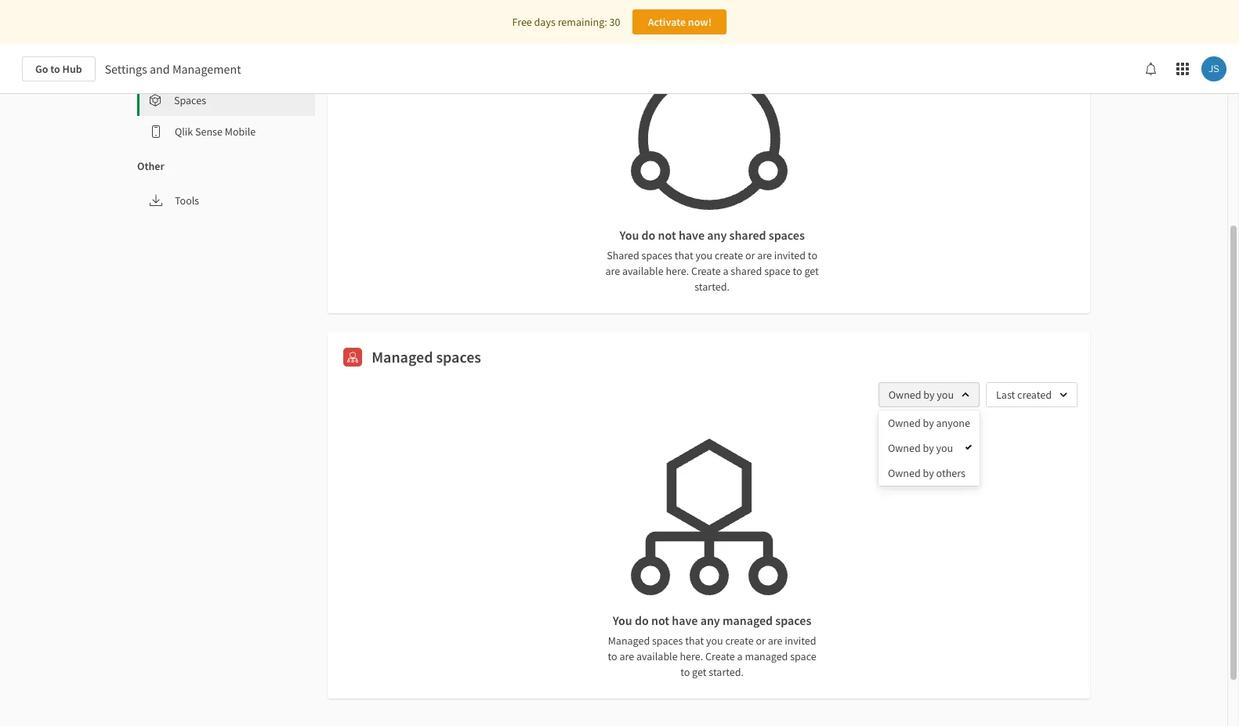 Task type: vqa. For each thing, say whether or not it's contained in the screenshot.
or
yes



Task type: locate. For each thing, give the bounding box(es) containing it.
create inside you do not have any managed spaces managed spaces that you create or are invited to are available here. create a managed space to get started.
[[705, 650, 735, 664]]

do for you do not have any shared spaces
[[641, 227, 655, 243]]

invited inside you do not have any managed spaces managed spaces that you create or are invited to are available here. create a managed space to get started.
[[785, 634, 816, 648]]

1 vertical spatial have
[[672, 613, 698, 629]]

0 vertical spatial owned by you
[[889, 388, 954, 402]]

here. inside you do not have any managed spaces managed spaces that you create or are invited to are available here. create a managed space to get started.
[[680, 650, 703, 664]]

settings and management
[[105, 61, 241, 77]]

owned
[[889, 388, 921, 402], [888, 416, 921, 430], [888, 441, 921, 455], [888, 466, 921, 480]]

create
[[691, 264, 721, 278], [705, 650, 735, 664]]

0 vertical spatial create
[[715, 248, 743, 263]]

0 vertical spatial do
[[641, 227, 655, 243]]

hub
[[62, 62, 82, 76]]

you inside you do not have any managed spaces managed spaces that you create or are invited to are available here. create a managed space to get started.
[[613, 613, 632, 629]]

0 vertical spatial shared
[[729, 227, 766, 243]]

any inside you do not have any managed spaces managed spaces that you create or are invited to are available here. create a managed space to get started.
[[700, 613, 720, 629]]

0 vertical spatial invited
[[774, 248, 806, 263]]

available
[[622, 264, 663, 278], [636, 650, 678, 664]]

0 vertical spatial get
[[804, 264, 819, 278]]

you do not have any managed spaces managed spaces that you create or are invited to are available here. create a managed space to get started.
[[608, 613, 816, 679]]

1 vertical spatial any
[[700, 613, 720, 629]]

get
[[804, 264, 819, 278], [692, 665, 707, 679]]

owned left others
[[888, 466, 921, 480]]

managed
[[723, 613, 773, 629], [745, 650, 788, 664]]

or inside you do not have any managed spaces managed spaces that you create or are invited to are available here. create a managed space to get started.
[[756, 634, 766, 648]]

list box
[[879, 411, 980, 486]]

free days remaining: 30
[[512, 15, 620, 29]]

0 vertical spatial started.
[[695, 280, 730, 294]]

owned by you up owned by anyone
[[889, 388, 954, 402]]

free
[[512, 15, 532, 29]]

have for managed
[[672, 613, 698, 629]]

do inside 'you do not have any shared spaces shared spaces that you create or are invited to are available here. create a shared space to get started.'
[[641, 227, 655, 243]]

0 vertical spatial that
[[675, 248, 693, 263]]

get inside you do not have any managed spaces managed spaces that you create or are invited to are available here. create a managed space to get started.
[[692, 665, 707, 679]]

you inside 'you do not have any shared spaces shared spaces that you create or are invited to are available here. create a shared space to get started.'
[[619, 227, 639, 243]]

owned by you up "owned by others"
[[888, 441, 953, 455]]

have
[[679, 227, 705, 243], [672, 613, 698, 629]]

create
[[715, 248, 743, 263], [725, 634, 754, 648]]

you
[[696, 248, 713, 263], [937, 388, 954, 402], [936, 441, 953, 455], [706, 634, 723, 648]]

qlik sense mobile link
[[137, 116, 315, 147]]

0 vertical spatial a
[[723, 264, 729, 278]]

available for you do not have any shared spaces
[[622, 264, 663, 278]]

do inside you do not have any managed spaces managed spaces that you create or are invited to are available here. create a managed space to get started.
[[635, 613, 649, 629]]

1 vertical spatial not
[[651, 613, 669, 629]]

owned by you
[[889, 388, 954, 402], [888, 441, 953, 455]]

you
[[619, 227, 639, 243], [613, 613, 632, 629]]

create inside 'you do not have any shared spaces shared spaces that you create or are invited to are available here. create a shared space to get started.'
[[691, 264, 721, 278]]

that
[[675, 248, 693, 263], [685, 634, 704, 648]]

a inside you do not have any managed spaces managed spaces that you create or are invited to are available here. create a managed space to get started.
[[737, 650, 743, 664]]

any inside 'you do not have any shared spaces shared spaces that you create or are invited to are available here. create a shared space to get started.'
[[707, 227, 727, 243]]

others
[[936, 466, 965, 480]]

create for managed
[[725, 634, 754, 648]]

are
[[757, 248, 772, 263], [605, 264, 620, 278], [768, 634, 782, 648], [619, 650, 634, 664]]

that inside you do not have any managed spaces managed spaces that you create or are invited to are available here. create a managed space to get started.
[[685, 634, 704, 648]]

0 vertical spatial create
[[691, 264, 721, 278]]

started. inside 'you do not have any shared spaces shared spaces that you create or are invited to are available here. create a shared space to get started.'
[[695, 280, 730, 294]]

1 vertical spatial get
[[692, 665, 707, 679]]

activate
[[648, 15, 686, 29]]

spaces link
[[139, 85, 315, 116]]

create inside 'you do not have any shared spaces shared spaces that you create or are invited to are available here. create a shared space to get started.'
[[715, 248, 743, 263]]

1 owned by you from the top
[[889, 388, 954, 402]]

1 owned from the top
[[889, 388, 921, 402]]

0 horizontal spatial or
[[745, 248, 755, 263]]

have inside 'you do not have any shared spaces shared spaces that you create or are invited to are available here. create a shared space to get started.'
[[679, 227, 705, 243]]

that for shared
[[675, 248, 693, 263]]

or
[[745, 248, 755, 263], [756, 634, 766, 648]]

here. inside 'you do not have any shared spaces shared spaces that you create or are invited to are available here. create a shared space to get started.'
[[666, 264, 689, 278]]

not inside 'you do not have any shared spaces shared spaces that you create or are invited to are available here. create a shared space to get started.'
[[658, 227, 676, 243]]

and
[[150, 61, 170, 77]]

1 horizontal spatial get
[[804, 264, 819, 278]]

a for shared
[[723, 264, 729, 278]]

0 vertical spatial or
[[745, 248, 755, 263]]

0 vertical spatial have
[[679, 227, 705, 243]]

1 vertical spatial or
[[756, 634, 766, 648]]

invited inside 'you do not have any shared spaces shared spaces that you create or are invited to are available here. create a shared space to get started.'
[[774, 248, 806, 263]]

1 horizontal spatial a
[[737, 650, 743, 664]]

or for managed
[[756, 634, 766, 648]]

1 vertical spatial available
[[636, 650, 678, 664]]

by up owned by anyone
[[923, 388, 935, 402]]

managed
[[372, 347, 433, 367], [608, 634, 650, 648]]

managed spaces
[[372, 347, 481, 367]]

activate now!
[[648, 15, 712, 29]]

space
[[764, 264, 790, 278], [790, 650, 816, 664]]

a inside 'you do not have any shared spaces shared spaces that you create or are invited to are available here. create a shared space to get started.'
[[723, 264, 729, 278]]

Owned by you field
[[878, 382, 980, 408]]

1 vertical spatial create
[[705, 650, 735, 664]]

owned up owned by anyone
[[889, 388, 921, 402]]

owned down owned by you field
[[888, 416, 921, 430]]

0 vertical spatial managed
[[372, 347, 433, 367]]

space inside you do not have any managed spaces managed spaces that you create or are invited to are available here. create a managed space to get started.
[[790, 650, 816, 664]]

not
[[658, 227, 676, 243], [651, 613, 669, 629]]

list box containing owned by anyone
[[879, 411, 980, 486]]

that for managed
[[685, 634, 704, 648]]

by
[[923, 388, 935, 402], [923, 416, 934, 430], [923, 441, 934, 455], [923, 466, 934, 480]]

invited
[[774, 248, 806, 263], [785, 634, 816, 648]]

1 vertical spatial owned by you
[[888, 441, 953, 455]]

started.
[[695, 280, 730, 294], [709, 665, 744, 679]]

available inside you do not have any managed spaces managed spaces that you create or are invited to are available here. create a managed space to get started.
[[636, 650, 678, 664]]

owned up "owned by others"
[[888, 441, 921, 455]]

started. for managed
[[709, 665, 744, 679]]

available inside 'you do not have any shared spaces shared spaces that you create or are invited to are available here. create a shared space to get started.'
[[622, 264, 663, 278]]

qlik
[[175, 125, 193, 139]]

that inside 'you do not have any shared spaces shared spaces that you create or are invited to are available here. create a shared space to get started.'
[[675, 248, 693, 263]]

not for you do not have any shared spaces
[[658, 227, 676, 243]]

to
[[50, 62, 60, 76], [808, 248, 817, 263], [793, 264, 802, 278], [608, 650, 617, 664], [680, 665, 690, 679]]

management
[[172, 61, 241, 77]]

not inside you do not have any managed spaces managed spaces that you create or are invited to are available here. create a managed space to get started.
[[651, 613, 669, 629]]

0 vertical spatial here.
[[666, 264, 689, 278]]

0 horizontal spatial managed
[[372, 347, 433, 367]]

owned by you inside list box
[[888, 441, 953, 455]]

1 vertical spatial started.
[[709, 665, 744, 679]]

do
[[641, 227, 655, 243], [635, 613, 649, 629]]

shared
[[729, 227, 766, 243], [731, 264, 762, 278]]

0 vertical spatial you
[[619, 227, 639, 243]]

here. for shared
[[666, 264, 689, 278]]

2 owned by you from the top
[[888, 441, 953, 455]]

any
[[707, 227, 727, 243], [700, 613, 720, 629]]

invited for you do not have any managed spaces
[[785, 634, 816, 648]]

spaces
[[769, 227, 805, 243], [641, 248, 672, 263], [436, 347, 481, 367], [775, 613, 811, 629], [652, 634, 683, 648]]

create inside you do not have any managed spaces managed spaces that you create or are invited to are available here. create a managed space to get started.
[[725, 634, 754, 648]]

managed inside you do not have any managed spaces managed spaces that you create or are invited to are available here. create a managed space to get started.
[[608, 634, 650, 648]]

you do not have any shared spaces shared spaces that you create or are invited to are available here. create a shared space to get started.
[[605, 227, 819, 294]]

started. inside you do not have any managed spaces managed spaces that you create or are invited to are available here. create a managed space to get started.
[[709, 665, 744, 679]]

space inside 'you do not have any shared spaces shared spaces that you create or are invited to are available here. create a shared space to get started.'
[[764, 264, 790, 278]]

0 vertical spatial any
[[707, 227, 727, 243]]

mobile
[[225, 125, 256, 139]]

any for shared
[[707, 227, 727, 243]]

1 horizontal spatial or
[[756, 634, 766, 648]]

1 vertical spatial you
[[613, 613, 632, 629]]

have inside you do not have any managed spaces managed spaces that you create or are invited to are available here. create a managed space to get started.
[[672, 613, 698, 629]]

days
[[534, 15, 556, 29]]

here.
[[666, 264, 689, 278], [680, 650, 703, 664]]

get inside 'you do not have any shared spaces shared spaces that you create or are invited to are available here. create a shared space to get started.'
[[804, 264, 819, 278]]

not for you do not have any managed spaces
[[651, 613, 669, 629]]

0 horizontal spatial get
[[692, 665, 707, 679]]

0 vertical spatial available
[[622, 264, 663, 278]]

1 vertical spatial a
[[737, 650, 743, 664]]

0 vertical spatial managed
[[723, 613, 773, 629]]

get for shared
[[804, 264, 819, 278]]

1 vertical spatial managed
[[608, 634, 650, 648]]

0 vertical spatial not
[[658, 227, 676, 243]]

1 horizontal spatial managed
[[608, 634, 650, 648]]

1 vertical spatial invited
[[785, 634, 816, 648]]

or inside 'you do not have any shared spaces shared spaces that you create or are invited to are available here. create a shared space to get started.'
[[745, 248, 755, 263]]

other
[[137, 159, 164, 173]]

tools link
[[137, 185, 315, 216]]

1 vertical spatial do
[[635, 613, 649, 629]]

1 vertical spatial create
[[725, 634, 754, 648]]

0 horizontal spatial a
[[723, 264, 729, 278]]

started. for shared
[[695, 280, 730, 294]]

1 vertical spatial that
[[685, 634, 704, 648]]

0 vertical spatial space
[[764, 264, 790, 278]]

1 vertical spatial here.
[[680, 650, 703, 664]]

a
[[723, 264, 729, 278], [737, 650, 743, 664]]

1 vertical spatial space
[[790, 650, 816, 664]]



Task type: describe. For each thing, give the bounding box(es) containing it.
by left others
[[923, 466, 934, 480]]

owned inside owned by you field
[[889, 388, 921, 402]]

3 owned from the top
[[888, 441, 921, 455]]

spaces
[[174, 93, 206, 107]]

you inside 'you do not have any shared spaces shared spaces that you create or are invited to are available here. create a shared space to get started.'
[[696, 248, 713, 263]]

you inside field
[[937, 388, 954, 402]]

owned by you inside field
[[889, 388, 954, 402]]

get for managed
[[692, 665, 707, 679]]

30
[[609, 15, 620, 29]]

available for you do not have any managed spaces
[[636, 650, 678, 664]]

anyone
[[936, 416, 970, 430]]

any for managed
[[700, 613, 720, 629]]

go to hub
[[35, 62, 82, 76]]

go to hub link
[[22, 56, 95, 82]]

you for you do not have any managed spaces
[[613, 613, 632, 629]]

by down owned by anyone
[[923, 441, 934, 455]]

owned by others
[[888, 466, 965, 480]]

you for you do not have any shared spaces
[[619, 227, 639, 243]]

here. for managed
[[680, 650, 703, 664]]

qlik sense mobile
[[175, 125, 256, 139]]

a for managed
[[737, 650, 743, 664]]

go
[[35, 62, 48, 76]]

by left anyone
[[923, 416, 934, 430]]

managed spaces main content
[[0, 0, 1239, 726]]

create for managed
[[705, 650, 735, 664]]

or for shared
[[745, 248, 755, 263]]

do for you do not have any managed spaces
[[635, 613, 649, 629]]

create for shared
[[691, 264, 721, 278]]

settings
[[105, 61, 147, 77]]

1 vertical spatial managed
[[745, 650, 788, 664]]

space for you do not have any managed spaces
[[790, 650, 816, 664]]

you inside list box
[[936, 441, 953, 455]]

now!
[[688, 15, 712, 29]]

list box inside managed spaces main content
[[879, 411, 980, 486]]

invited for you do not have any shared spaces
[[774, 248, 806, 263]]

create for shared
[[715, 248, 743, 263]]

you inside you do not have any managed spaces managed spaces that you create or are invited to are available here. create a managed space to get started.
[[706, 634, 723, 648]]

have for shared
[[679, 227, 705, 243]]

remaining:
[[558, 15, 607, 29]]

tools
[[175, 194, 199, 208]]

activate now! link
[[633, 9, 727, 34]]

sense
[[195, 125, 223, 139]]

space for you do not have any shared spaces
[[764, 264, 790, 278]]

by inside owned by you field
[[923, 388, 935, 402]]

shared
[[607, 248, 639, 263]]

owned by anyone
[[888, 416, 970, 430]]

2 owned from the top
[[888, 416, 921, 430]]

1 vertical spatial shared
[[731, 264, 762, 278]]

4 owned from the top
[[888, 466, 921, 480]]



